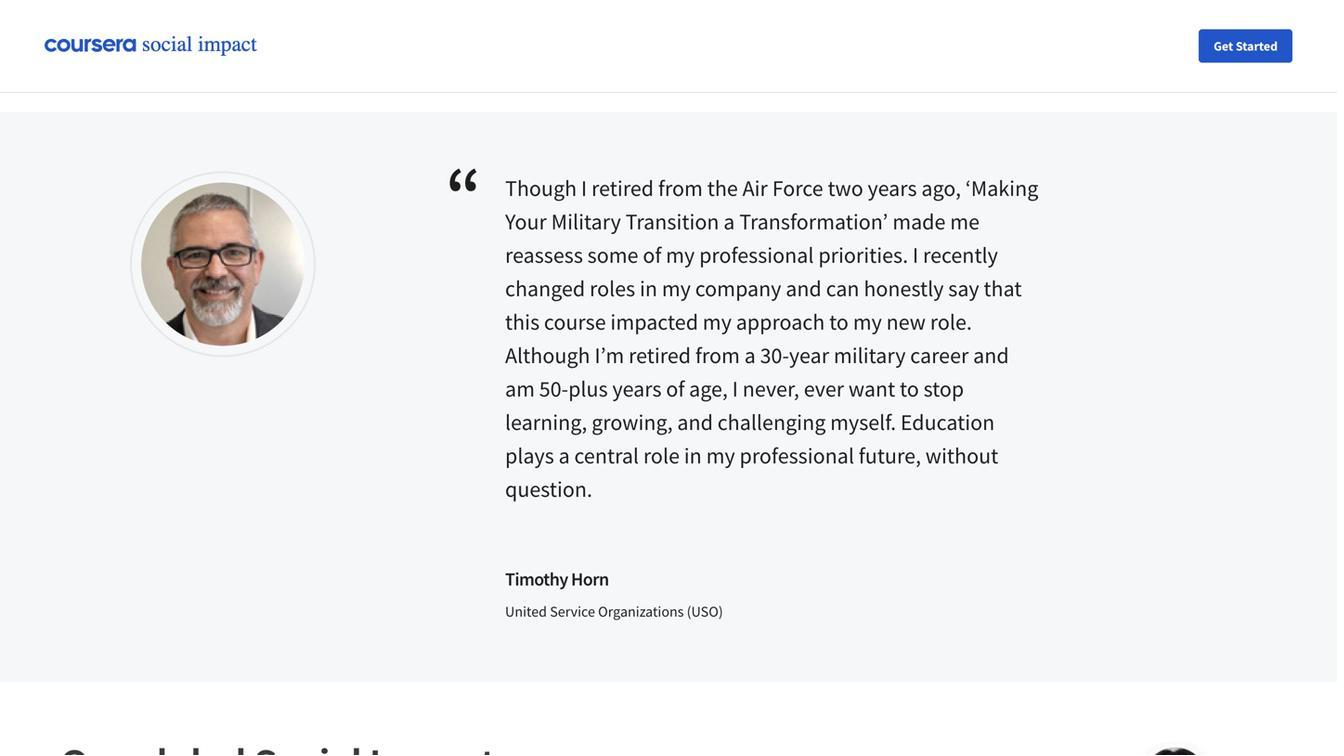 Task type: vqa. For each thing, say whether or not it's contained in the screenshot.
"VIEW YOUR PROFILE"
no



Task type: locate. For each thing, give the bounding box(es) containing it.
years
[[868, 174, 917, 202], [612, 375, 662, 403]]

my
[[666, 241, 695, 269], [662, 274, 691, 302], [703, 308, 732, 336], [853, 308, 882, 336], [706, 442, 735, 469]]

years up growing,
[[612, 375, 662, 403]]

from up age, at the right of the page
[[696, 341, 740, 369]]

0 vertical spatial professional
[[699, 241, 814, 269]]

professional
[[699, 241, 814, 269], [740, 442, 854, 469]]

of
[[643, 241, 662, 269], [666, 375, 685, 403]]

i
[[581, 174, 587, 202], [913, 241, 919, 269], [732, 375, 738, 403]]

role.
[[930, 308, 972, 336]]

a right plays
[[559, 442, 570, 469]]

years up made
[[868, 174, 917, 202]]

plus
[[568, 375, 608, 403]]

plays
[[505, 442, 554, 469]]

me
[[950, 208, 980, 235]]

service
[[550, 602, 595, 621]]

from up transition on the top
[[658, 174, 703, 202]]

2 horizontal spatial a
[[745, 341, 756, 369]]

horn
[[571, 567, 609, 591]]

and
[[786, 274, 822, 302], [973, 341, 1009, 369], [677, 408, 713, 436]]

retired up military
[[592, 174, 654, 202]]

although
[[505, 341, 590, 369]]

0 horizontal spatial and
[[677, 408, 713, 436]]

1 vertical spatial i
[[913, 241, 919, 269]]

0 vertical spatial a
[[724, 208, 735, 235]]

1 horizontal spatial a
[[724, 208, 735, 235]]

1 horizontal spatial to
[[900, 375, 919, 403]]

without
[[926, 442, 999, 469]]

of down transition on the top
[[643, 241, 662, 269]]

i'm
[[595, 341, 624, 369]]

to down can
[[829, 308, 849, 336]]

retired
[[592, 174, 654, 202], [629, 341, 691, 369]]

i up military
[[581, 174, 587, 202]]

a
[[724, 208, 735, 235], [745, 341, 756, 369], [559, 442, 570, 469]]

course
[[544, 308, 606, 336]]

force
[[772, 174, 823, 202]]

1 vertical spatial and
[[973, 341, 1009, 369]]

ever
[[804, 375, 844, 403]]

get
[[1214, 38, 1234, 54]]

timothy
[[505, 567, 568, 591]]

ago,
[[922, 174, 961, 202]]

professional down challenging
[[740, 442, 854, 469]]

united
[[505, 602, 547, 621]]

approach
[[736, 308, 825, 336]]

and left can
[[786, 274, 822, 302]]

started
[[1236, 38, 1278, 54]]

0 horizontal spatial years
[[612, 375, 662, 403]]

my up military
[[853, 308, 882, 336]]

that
[[984, 274, 1022, 302]]

professional up company
[[699, 241, 814, 269]]

0 vertical spatial retired
[[592, 174, 654, 202]]

your
[[505, 208, 547, 235]]

question.
[[505, 475, 593, 503]]

0 vertical spatial in
[[640, 274, 658, 302]]

0 horizontal spatial i
[[581, 174, 587, 202]]

and down age, at the right of the page
[[677, 408, 713, 436]]

am
[[505, 375, 535, 403]]

2 vertical spatial a
[[559, 442, 570, 469]]

learning,
[[505, 408, 587, 436]]

2 horizontal spatial i
[[913, 241, 919, 269]]

reassess
[[505, 241, 583, 269]]

1 vertical spatial a
[[745, 341, 756, 369]]

year
[[789, 341, 829, 369]]

new
[[887, 308, 926, 336]]

i right age, at the right of the page
[[732, 375, 738, 403]]

stop
[[924, 375, 964, 403]]

0 vertical spatial i
[[581, 174, 587, 202]]

career
[[910, 341, 969, 369]]

of left age, at the right of the page
[[666, 375, 685, 403]]

'making
[[966, 174, 1039, 202]]

retired down impacted
[[629, 341, 691, 369]]

0 vertical spatial of
[[643, 241, 662, 269]]

1 vertical spatial of
[[666, 375, 685, 403]]

2 horizontal spatial and
[[973, 341, 1009, 369]]

challenging
[[718, 408, 826, 436]]

a left 30-
[[745, 341, 756, 369]]

0 vertical spatial years
[[868, 174, 917, 202]]

in up impacted
[[640, 274, 658, 302]]

in right role
[[684, 442, 702, 469]]

to left stop
[[900, 375, 919, 403]]

1 vertical spatial years
[[612, 375, 662, 403]]

1 horizontal spatial in
[[684, 442, 702, 469]]

growing,
[[592, 408, 673, 436]]

(uso)
[[687, 602, 723, 621]]

get started button
[[1199, 29, 1293, 63]]

0 vertical spatial to
[[829, 308, 849, 336]]

2 vertical spatial and
[[677, 408, 713, 436]]

a down the
[[724, 208, 735, 235]]

this
[[505, 308, 540, 336]]

air
[[743, 174, 768, 202]]

recently
[[923, 241, 998, 269]]

and right career
[[973, 341, 1009, 369]]

0 vertical spatial and
[[786, 274, 822, 302]]

role
[[643, 442, 680, 469]]

to
[[829, 308, 849, 336], [900, 375, 919, 403]]

1 horizontal spatial years
[[868, 174, 917, 202]]

roles
[[590, 274, 635, 302]]

i down made
[[913, 241, 919, 269]]

2 vertical spatial i
[[732, 375, 738, 403]]

in
[[640, 274, 658, 302], [684, 442, 702, 469]]

say
[[948, 274, 979, 302]]

from
[[658, 174, 703, 202], [696, 341, 740, 369]]



Task type: describe. For each thing, give the bounding box(es) containing it.
0 vertical spatial from
[[658, 174, 703, 202]]

1 horizontal spatial i
[[732, 375, 738, 403]]

1 vertical spatial from
[[696, 341, 740, 369]]

transformation'
[[739, 208, 888, 235]]

0 horizontal spatial of
[[643, 241, 662, 269]]

30-
[[760, 341, 789, 369]]

united service organizations (uso)
[[505, 602, 723, 621]]

my down transition on the top
[[666, 241, 695, 269]]

my up impacted
[[662, 274, 691, 302]]

some
[[588, 241, 639, 269]]

impacted
[[611, 308, 698, 336]]

1 vertical spatial professional
[[740, 442, 854, 469]]

transition
[[626, 208, 719, 235]]

1 horizontal spatial of
[[666, 375, 685, 403]]

get started
[[1214, 38, 1278, 54]]

my down company
[[703, 308, 732, 336]]

military
[[834, 341, 906, 369]]

1 vertical spatial to
[[900, 375, 919, 403]]

50-
[[539, 375, 568, 403]]

priorities.
[[818, 241, 908, 269]]

military
[[551, 208, 621, 235]]

age,
[[689, 375, 728, 403]]

united service organizations (uso) image
[[141, 182, 305, 346]]

myself.
[[830, 408, 896, 436]]

social impact logo image
[[45, 34, 267, 58]]

central
[[574, 442, 639, 469]]

never,
[[743, 375, 800, 403]]

can
[[826, 274, 860, 302]]

made
[[893, 208, 946, 235]]

0 horizontal spatial to
[[829, 308, 849, 336]]

education
[[901, 408, 995, 436]]

1 vertical spatial retired
[[629, 341, 691, 369]]

0 horizontal spatial in
[[640, 274, 658, 302]]

honestly
[[864, 274, 944, 302]]

timothy horn
[[505, 567, 609, 591]]

two
[[828, 174, 863, 202]]

1 horizontal spatial and
[[786, 274, 822, 302]]

organizations
[[598, 602, 684, 621]]

want
[[849, 375, 895, 403]]

1 vertical spatial in
[[684, 442, 702, 469]]

the
[[707, 174, 738, 202]]

though
[[505, 174, 577, 202]]

0 horizontal spatial a
[[559, 442, 570, 469]]

my right role
[[706, 442, 735, 469]]

future,
[[859, 442, 921, 469]]

though i retired from the air force two years ago, 'making your military transition a transformation' made me reassess some of my professional priorities. i recently changed roles in my company and can honestly say that this course impacted my approach to my new role. although i'm retired from a 30-year military career and am 50-plus years of age, i never, ever want to stop learning, growing, and challenging myself. education plays a central role in my professional future, without question.
[[505, 174, 1039, 503]]

company
[[695, 274, 782, 302]]

changed
[[505, 274, 585, 302]]



